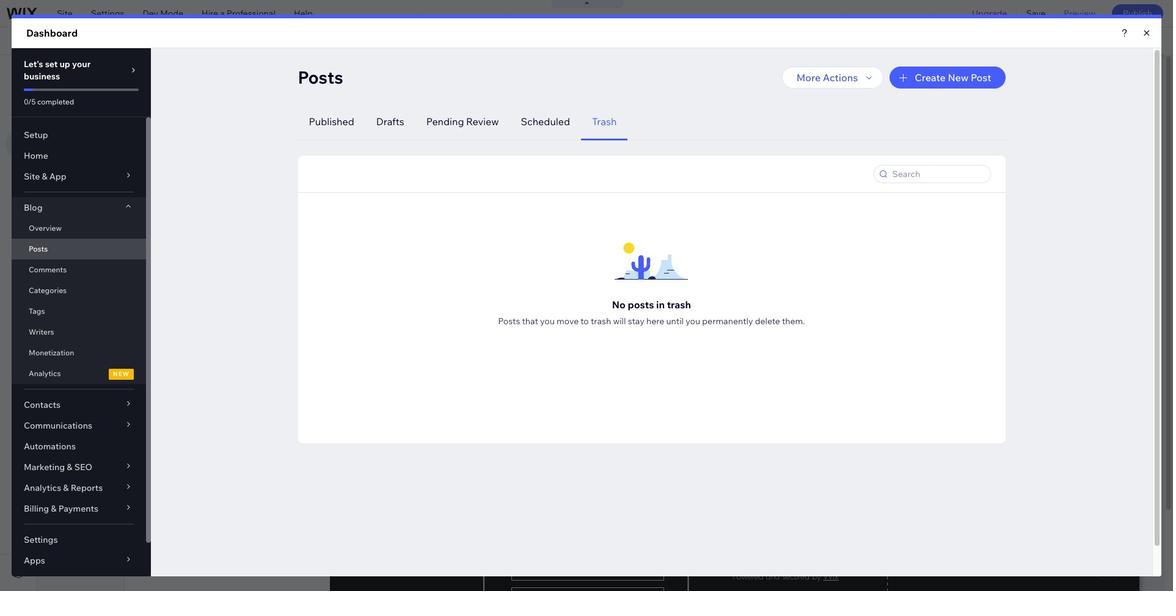 Task type: locate. For each thing, give the bounding box(es) containing it.
0 vertical spatial pages
[[73, 67, 101, 79]]

help
[[294, 8, 313, 19]]

pages right blog
[[160, 98, 184, 109]]

a
[[220, 8, 225, 19]]

2 vertical spatial site
[[52, 99, 68, 110]]

0 vertical spatial menu
[[123, 67, 150, 79]]

site pages and menu
[[52, 67, 150, 79]]

0 vertical spatial site
[[57, 8, 73, 19]]

pages left and
[[73, 67, 101, 79]]

menu right and
[[123, 67, 150, 79]]

site down the blog
[[52, 67, 71, 79]]

1 vertical spatial pages
[[160, 98, 184, 109]]

site down site pages and menu
[[52, 99, 68, 110]]

save button
[[1017, 0, 1055, 27]]

0 horizontal spatial menu
[[70, 99, 92, 110]]

site up the blog
[[57, 8, 73, 19]]

dev mode
[[143, 8, 183, 19]]

0 horizontal spatial pages
[[73, 67, 101, 79]]

site for site menu
[[52, 99, 68, 110]]

site
[[57, 8, 73, 19], [52, 67, 71, 79], [52, 99, 68, 110]]

dev
[[143, 8, 158, 19]]

search button
[[1109, 28, 1174, 54]]

upgrade
[[972, 8, 1008, 19]]

publish
[[1123, 8, 1153, 19]]

tools
[[1076, 35, 1097, 46]]

100%
[[1020, 35, 1042, 46]]

blog pages
[[140, 98, 184, 109]]

hire
[[202, 8, 218, 19]]

blog
[[46, 35, 70, 46]]

https://www.wix.com/mysite connect your domain
[[210, 35, 414, 46]]

site for site
[[57, 8, 73, 19]]

save
[[1027, 8, 1046, 19]]

connect
[[327, 35, 361, 46]]

menu down site pages and menu
[[70, 99, 92, 110]]

1 horizontal spatial pages
[[160, 98, 184, 109]]

1 vertical spatial site
[[52, 67, 71, 79]]

pages
[[73, 67, 101, 79], [160, 98, 184, 109]]

1 horizontal spatial menu
[[123, 67, 150, 79]]

menu
[[123, 67, 150, 79], [70, 99, 92, 110]]

mode
[[160, 8, 183, 19]]

1 vertical spatial menu
[[70, 99, 92, 110]]



Task type: describe. For each thing, give the bounding box(es) containing it.
https://www.wix.com/mysite
[[210, 35, 322, 46]]

blog
[[140, 98, 158, 109]]

your
[[363, 35, 381, 46]]

search
[[1135, 35, 1163, 46]]

tools button
[[1051, 28, 1108, 54]]

preview
[[1064, 8, 1096, 19]]

domain
[[383, 35, 414, 46]]

and
[[104, 67, 121, 79]]

settings
[[91, 8, 124, 19]]

professional
[[227, 8, 276, 19]]

pages for blog
[[160, 98, 184, 109]]

preview button
[[1055, 0, 1105, 27]]

100% button
[[1000, 28, 1050, 54]]

site for site pages and menu
[[52, 67, 71, 79]]

hire a professional
[[202, 8, 276, 19]]

publish button
[[1112, 4, 1164, 23]]

site menu
[[52, 99, 92, 110]]

pages for site
[[73, 67, 101, 79]]



Task type: vqa. For each thing, say whether or not it's contained in the screenshot.
BLOG
yes



